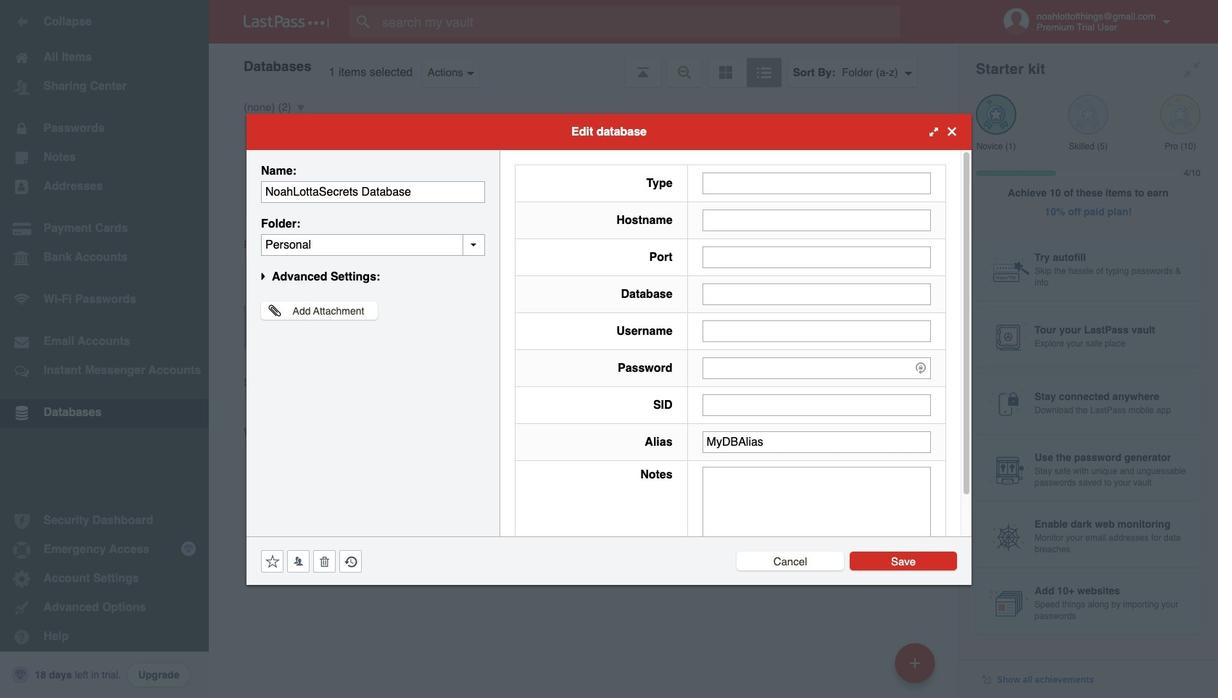 Task type: describe. For each thing, give the bounding box(es) containing it.
search my vault text field
[[350, 6, 929, 38]]

new item navigation
[[890, 639, 945, 699]]

Search search field
[[350, 6, 929, 38]]



Task type: vqa. For each thing, say whether or not it's contained in the screenshot.
New Item element
no



Task type: locate. For each thing, give the bounding box(es) containing it.
dialog
[[247, 114, 972, 585]]

None text field
[[703, 172, 932, 194], [703, 209, 932, 231], [703, 246, 932, 268], [703, 283, 932, 305], [703, 320, 932, 342], [703, 394, 932, 416], [703, 431, 932, 453], [703, 467, 932, 557], [703, 172, 932, 194], [703, 209, 932, 231], [703, 246, 932, 268], [703, 283, 932, 305], [703, 320, 932, 342], [703, 394, 932, 416], [703, 431, 932, 453], [703, 467, 932, 557]]

None password field
[[703, 357, 932, 379]]

new item image
[[911, 658, 921, 669]]

None text field
[[261, 181, 485, 203], [261, 234, 485, 256], [261, 181, 485, 203], [261, 234, 485, 256]]

main navigation navigation
[[0, 0, 209, 699]]

lastpass image
[[244, 15, 329, 28]]

vault options navigation
[[209, 44, 959, 87]]



